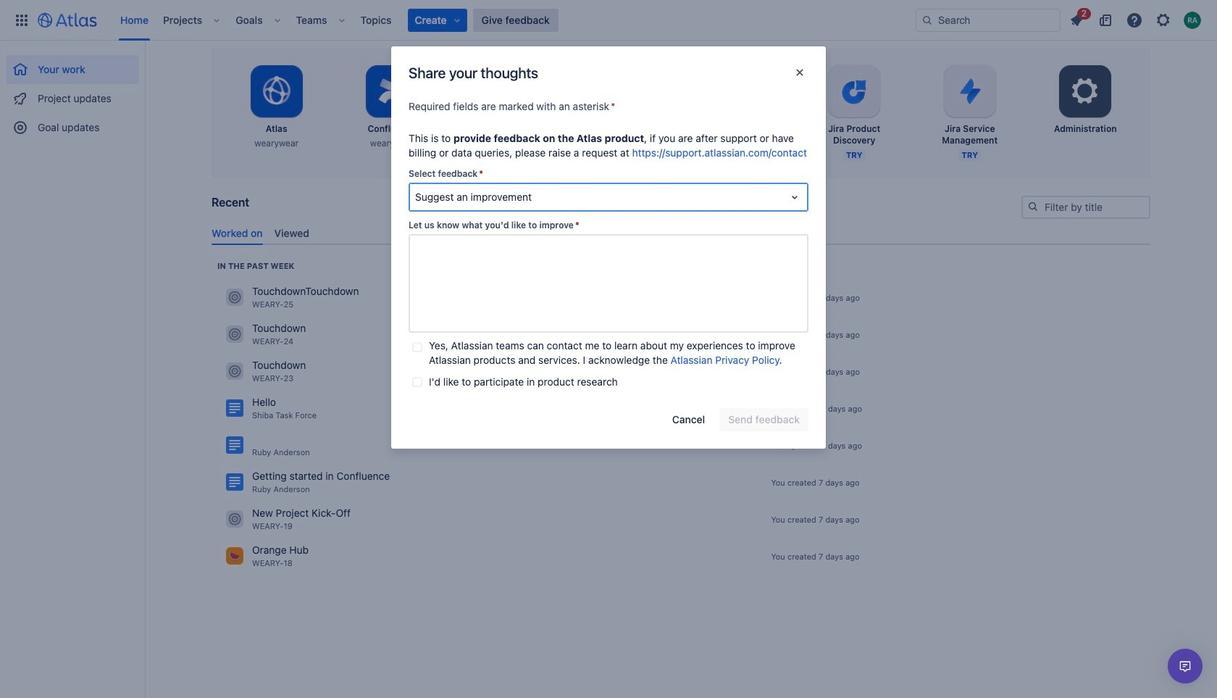 Task type: vqa. For each thing, say whether or not it's contained in the screenshot.
group
yes



Task type: locate. For each thing, give the bounding box(es) containing it.
Search field
[[916, 8, 1061, 32]]

None text field
[[409, 234, 809, 333]]

open intercom messenger image
[[1177, 658, 1195, 675]]

heading
[[217, 260, 295, 272]]

close modal image
[[792, 64, 809, 81]]

3 confluence image from the top
[[226, 474, 244, 491]]

search image
[[922, 14, 934, 26]]

None search field
[[916, 8, 1061, 32]]

open image
[[787, 188, 804, 206]]

confluence image
[[226, 400, 244, 417], [226, 437, 244, 454], [226, 474, 244, 491]]

townsquare image
[[226, 289, 244, 306], [226, 363, 244, 380], [226, 511, 244, 528], [226, 548, 244, 565]]

1 vertical spatial confluence image
[[226, 437, 244, 454]]

2 vertical spatial confluence image
[[226, 474, 244, 491]]

banner
[[0, 0, 1218, 41]]

help image
[[1127, 11, 1144, 29]]

2 confluence image from the top
[[226, 437, 244, 454]]

tab list
[[206, 221, 1157, 245]]

group
[[6, 41, 139, 146]]

0 vertical spatial confluence image
[[226, 400, 244, 417]]



Task type: describe. For each thing, give the bounding box(es) containing it.
1 townsquare image from the top
[[226, 289, 244, 306]]

settings image
[[1069, 74, 1104, 109]]

Filter by title field
[[1024, 197, 1150, 217]]

1 confluence image from the top
[[226, 400, 244, 417]]

top element
[[9, 0, 916, 40]]

townsquare image
[[226, 326, 244, 343]]

2 townsquare image from the top
[[226, 363, 244, 380]]

search image
[[1028, 201, 1040, 212]]

3 townsquare image from the top
[[226, 511, 244, 528]]

4 townsquare image from the top
[[226, 548, 244, 565]]



